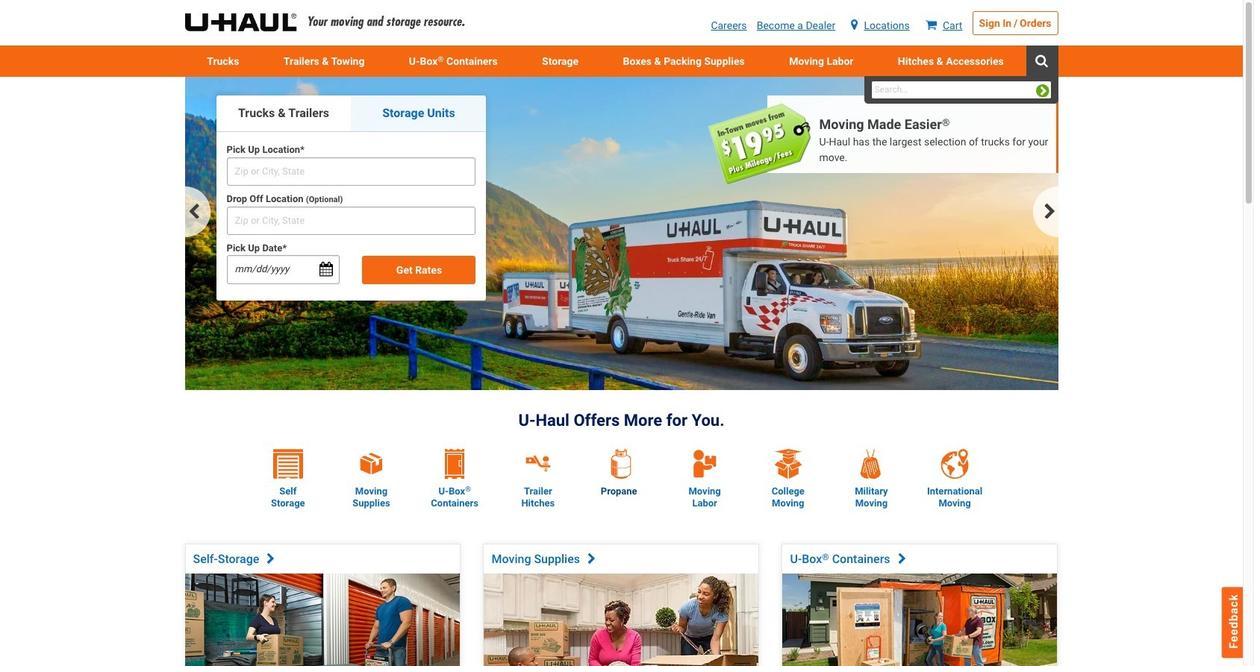 Task type: describe. For each thing, give the bounding box(es) containing it.
couple loading a storage unit at a u-haul facility image
[[186, 575, 460, 667]]

Pick Up Location text field
[[227, 157, 476, 186]]

2 u-haul propane tank icon image from the left
[[612, 450, 632, 480]]

2 u-haul moving labor icon image from the left
[[692, 449, 717, 480]]

Drop Off Location text field
[[227, 207, 476, 235]]

2 u-haul u-box container icon image from the left
[[445, 450, 465, 480]]

u-haul college moving icon image
[[773, 450, 803, 480]]

6 menu item from the left
[[876, 46, 1026, 77]]

in-town moves from $19.95 plus mileage and fees image
[[708, 103, 812, 186]]

4 menu item from the left
[[601, 46, 767, 77]]

Search search field
[[871, 81, 1052, 99]]

military tags icon image
[[857, 450, 887, 480]]

family loading a u-box container in their driveway image
[[783, 575, 1058, 667]]

1 u-haul u-box container icon image from the left
[[440, 450, 470, 480]]

7 menu item from the left
[[1026, 46, 1059, 77]]



Task type: vqa. For each thing, say whether or not it's contained in the screenshot.
4th menu item
yes



Task type: locate. For each thing, give the bounding box(es) containing it.
mm/dd/yyyy text field
[[227, 256, 340, 284]]

family loading u-haul boxes in their kitchen image
[[484, 575, 759, 667]]

None search field
[[864, 76, 1059, 104]]

u-haul u-box container icon image
[[440, 450, 470, 480], [445, 450, 465, 480]]

1 u-haul propane tank icon image from the left
[[607, 450, 637, 480]]

menu item
[[185, 46, 261, 77], [261, 46, 387, 77], [520, 46, 601, 77], [601, 46, 767, 77], [767, 46, 876, 77], [876, 46, 1026, 77], [1026, 46, 1059, 77]]

tab list
[[216, 96, 487, 132]]

u-haul moving labor icon image
[[690, 449, 720, 480], [692, 449, 717, 480]]

2 menu item from the left
[[261, 46, 387, 77]]

form
[[215, 143, 487, 290]]

menu
[[185, 46, 1059, 77]]

5 menu item from the left
[[767, 46, 876, 77]]

u-haul propane tank icon image
[[607, 450, 637, 480], [612, 450, 632, 480]]

1 menu item from the left
[[185, 46, 261, 77]]

u-haul trailer hitch icon image
[[520, 450, 556, 480], [543, 457, 549, 463]]

international moves icon image
[[940, 450, 970, 480]]

u-haul moving supplies box icon image
[[354, 450, 389, 480], [360, 452, 384, 477]]

1 u-haul moving labor icon image from the left
[[690, 449, 720, 480]]

banner
[[0, 0, 1243, 104], [185, 77, 1059, 398]]

3 menu item from the left
[[520, 46, 601, 77]]

navigation
[[185, 187, 1059, 237]]

u-haul self-storage icon image
[[273, 450, 303, 480], [273, 450, 303, 480]]

u-haul truck towing a trailer on a coastal road image
[[185, 77, 1059, 391]]



